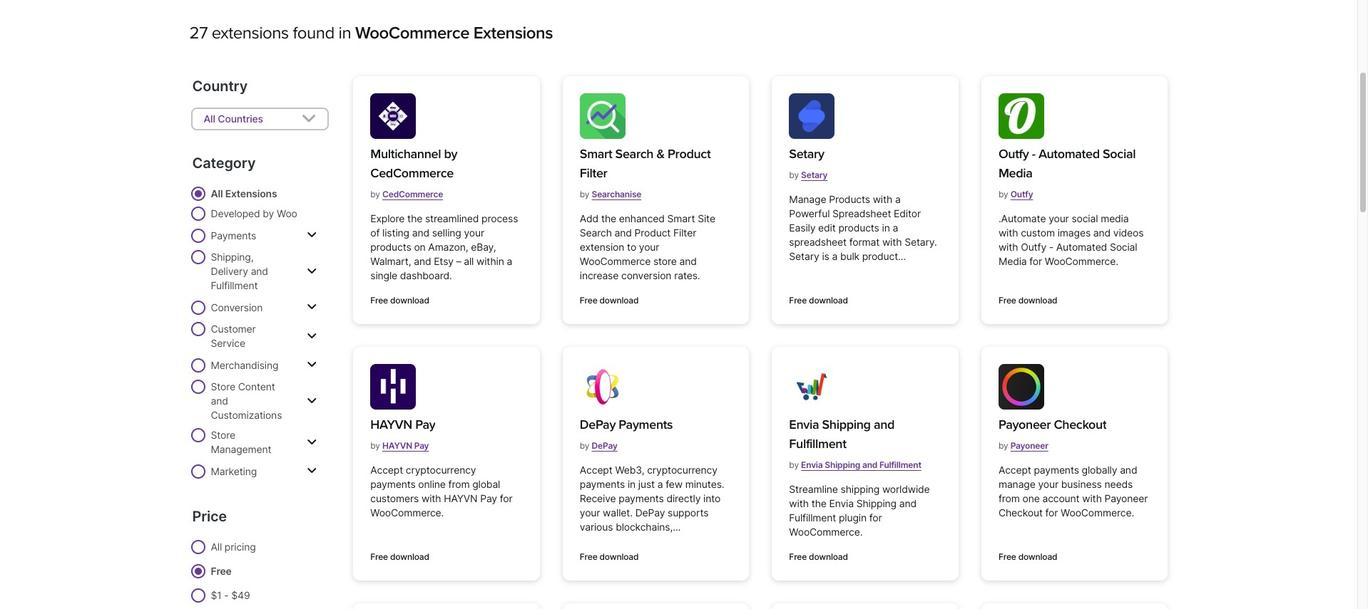 Task type: vqa. For each thing, say whether or not it's contained in the screenshot.


Task type: locate. For each thing, give the bounding box(es) containing it.
Filter countries field
[[191, 108, 329, 131]]

1 horizontal spatial smart
[[667, 213, 695, 225]]

2 vertical spatial shipping
[[856, 498, 897, 510]]

woocommerce inside add the enhanced smart site search and product filter extension to your woocommerce store and increase conversion rates.
[[580, 255, 651, 267]]

for down global
[[500, 493, 513, 505]]

products down spreadsheet on the right top of the page
[[838, 222, 879, 234]]

2 vertical spatial depay
[[635, 507, 665, 519]]

cryptocurrency up few in the left bottom of the page
[[647, 464, 717, 476]]

cryptocurrency
[[406, 464, 476, 476], [647, 464, 717, 476]]

free download down "single"
[[370, 295, 429, 306]]

0 horizontal spatial from
[[448, 479, 470, 491]]

hayvn up by hayvn pay
[[370, 417, 412, 433]]

the down streamline at the bottom of the page
[[811, 498, 827, 510]]

pricing
[[225, 541, 256, 554]]

search left the "&" on the left
[[615, 146, 654, 162]]

2 show subcategories image from the top
[[307, 266, 317, 277]]

0 vertical spatial from
[[448, 479, 470, 491]]

accept up manage
[[999, 464, 1031, 476]]

developed by woo
[[211, 208, 297, 220]]

0 vertical spatial product
[[668, 146, 711, 162]]

1 horizontal spatial cryptocurrency
[[647, 464, 717, 476]]

media inside outfy ‑ automated social media
[[999, 165, 1033, 181]]

payments down just on the bottom
[[619, 493, 664, 505]]

for down 'account'
[[1045, 507, 1058, 519]]

1 vertical spatial woocommerce
[[580, 255, 651, 267]]

free download down customers
[[370, 552, 429, 563]]

pay inside the accept cryptocurrency payments online from global customers with hayvn pay for woocommerce.
[[480, 493, 497, 505]]

2 vertical spatial pay
[[480, 493, 497, 505]]

on
[[414, 241, 426, 253]]

filter up by searchanise
[[580, 165, 607, 181]]

envia up plugin
[[829, 498, 854, 510]]

shipping up the by envia shipping and fulfillment
[[822, 417, 871, 433]]

outfy left ‑
[[999, 146, 1029, 162]]

0 vertical spatial in
[[339, 23, 351, 44]]

1 vertical spatial payoneer
[[1011, 441, 1048, 452]]

show subcategories image
[[307, 331, 317, 342], [307, 360, 317, 371], [307, 396, 317, 407], [307, 437, 317, 448], [307, 466, 317, 477]]

and inside '.automate your social media with custom images and videos with outfy - automated social media for woocommerce.'
[[1093, 227, 1111, 239]]

0 horizontal spatial products
[[370, 241, 411, 253]]

depay down depay payments link at the bottom
[[592, 441, 617, 452]]

2 vertical spatial payoneer
[[1105, 493, 1148, 505]]

your up images
[[1049, 213, 1069, 225]]

1 horizontal spatial search
[[615, 146, 654, 162]]

ebay,
[[471, 241, 496, 253]]

the
[[407, 213, 422, 225], [601, 213, 616, 225], [811, 498, 827, 510]]

show subcategories image for content
[[307, 396, 317, 407]]

0 vertical spatial automated
[[1039, 146, 1100, 162]]

1 horizontal spatial -
[[1049, 241, 1054, 253]]

1 vertical spatial all
[[211, 188, 223, 200]]

product right the "&" on the left
[[668, 146, 711, 162]]

shipping down shipping
[[856, 498, 897, 510]]

1 horizontal spatial woocommerce
[[580, 255, 651, 267]]

accept down by hayvn pay
[[370, 464, 403, 476]]

download down the custom
[[1018, 295, 1057, 306]]

download for depay payments
[[600, 552, 639, 563]]

free for hayvn pay
[[370, 552, 388, 563]]

product down enhanced
[[635, 227, 671, 239]]

setary inside manage products with a powerful spreadsheet editor easily edit products in a spreadsheet format with setary. setary is a bulk product...
[[789, 250, 819, 263]]

smart
[[580, 146, 612, 162], [667, 213, 695, 225]]

0 vertical spatial extensions
[[473, 23, 553, 44]]

pay down hayvn pay
[[414, 441, 429, 452]]

payoneer link
[[1011, 435, 1048, 457]]

1 vertical spatial cedcommerce
[[382, 189, 443, 200]]

0 vertical spatial envia
[[789, 417, 819, 433]]

free for smart search & product filter
[[580, 295, 597, 306]]

products for setary
[[838, 222, 879, 234]]

fulfillment up the by envia shipping and fulfillment
[[789, 437, 846, 452]]

download down various
[[600, 552, 639, 563]]

2 horizontal spatial accept
[[999, 464, 1031, 476]]

streamline
[[789, 484, 838, 496]]

free download down the is
[[789, 295, 848, 306]]

0 horizontal spatial the
[[407, 213, 422, 225]]

products up walmart,
[[370, 241, 411, 253]]

free download for envia shipping and fulfillment
[[789, 552, 848, 563]]

products inside manage products with a powerful spreadsheet editor easily edit products in a spreadsheet format with setary. setary is a bulk product...
[[838, 222, 879, 234]]

smart search & product filter link
[[580, 145, 732, 183]]

and down worldwide
[[899, 498, 917, 510]]

your
[[1049, 213, 1069, 225], [464, 227, 484, 239], [639, 241, 659, 253], [1038, 479, 1059, 491], [580, 507, 600, 519]]

1 accept from the left
[[370, 464, 403, 476]]

with inside streamline shipping worldwide with the envia shipping and fulfillment plugin for woocommerce.
[[789, 498, 809, 510]]

show subcategories image for shipping, delivery and fulfillment
[[307, 266, 317, 277]]

show subcategories image
[[307, 230, 317, 241], [307, 266, 317, 277], [307, 302, 317, 313]]

payoneer checkout
[[999, 417, 1107, 433]]

automated down images
[[1056, 241, 1107, 253]]

all for category
[[211, 188, 223, 200]]

download for smart search & product filter
[[600, 295, 639, 306]]

0 horizontal spatial extensions
[[225, 188, 277, 200]]

free for depay payments
[[580, 552, 597, 563]]

outfy inside '.automate your social media with custom images and videos with outfy - automated social media for woocommerce.'
[[1021, 241, 1046, 253]]

payments up web3,
[[619, 417, 673, 433]]

store up management
[[211, 429, 235, 442]]

and
[[412, 227, 429, 239], [615, 227, 632, 239], [1093, 227, 1111, 239], [414, 255, 431, 267], [679, 255, 697, 267], [251, 265, 268, 277], [211, 395, 228, 407], [874, 417, 895, 433], [862, 460, 878, 471], [1120, 464, 1137, 476], [899, 498, 917, 510]]

your inside add the enhanced smart site search and product filter extension to your woocommerce store and increase conversion rates.
[[639, 241, 659, 253]]

multichannel
[[370, 146, 441, 162]]

free download for hayvn pay
[[370, 552, 429, 563]]

1 vertical spatial social
[[1110, 241, 1137, 253]]

checkout down one
[[999, 507, 1043, 519]]

fulfillment down streamline at the bottom of the page
[[789, 512, 836, 524]]

fulfillment
[[211, 280, 258, 292], [789, 437, 846, 452], [880, 460, 921, 471], [789, 512, 836, 524]]

woocommerce. down customers
[[370, 507, 444, 519]]

cedcommerce down multichannel
[[370, 165, 454, 181]]

by for smart search & product filter
[[580, 189, 589, 200]]

2 cryptocurrency from the left
[[647, 464, 717, 476]]

edit
[[818, 222, 836, 234]]

download down customers
[[390, 552, 429, 563]]

1 vertical spatial envia
[[801, 460, 823, 471]]

depay up blockchains,...
[[635, 507, 665, 519]]

fulfillment up worldwide
[[880, 460, 921, 471]]

smart up by searchanise
[[580, 146, 612, 162]]

- right $1
[[224, 590, 229, 602]]

by left depay link
[[580, 441, 589, 452]]

free download for outfy ‑ automated social media
[[999, 295, 1057, 306]]

2 vertical spatial all
[[211, 541, 222, 554]]

automated
[[1039, 146, 1100, 162], [1056, 241, 1107, 253]]

cryptocurrency inside accept web3, cryptocurrency payments in just a few minutes. receive payments directly into your wallet. depay supports various blockchains,...
[[647, 464, 717, 476]]

conversion
[[621, 270, 672, 282]]

0 horizontal spatial in
[[339, 23, 351, 44]]

store inside store content and customizations
[[211, 381, 235, 393]]

worldwide
[[882, 484, 930, 496]]

0 vertical spatial smart
[[580, 146, 612, 162]]

download down dashboard.
[[390, 295, 429, 306]]

the for smart search & product filter
[[601, 213, 616, 225]]

for down the custom
[[1030, 255, 1042, 267]]

0 vertical spatial media
[[999, 165, 1033, 181]]

social
[[1103, 146, 1136, 162], [1110, 241, 1137, 253]]

1 vertical spatial media
[[999, 255, 1027, 267]]

1 cryptocurrency from the left
[[406, 464, 476, 476]]

in down web3,
[[628, 479, 636, 491]]

free download down plugin
[[789, 552, 848, 563]]

within
[[477, 255, 504, 267]]

accept down by depay
[[580, 464, 612, 476]]

3 show subcategories image from the top
[[307, 302, 317, 313]]

1 horizontal spatial the
[[601, 213, 616, 225]]

store
[[653, 255, 677, 267]]

5 show subcategories image from the top
[[307, 466, 317, 477]]

all
[[204, 113, 215, 125], [211, 188, 223, 200], [211, 541, 222, 554]]

pay up by hayvn pay
[[415, 417, 435, 433]]

by right multichannel
[[444, 146, 457, 162]]

1 vertical spatial shipping
[[825, 460, 860, 471]]

and inside store content and customizations
[[211, 395, 228, 407]]

0 vertical spatial search
[[615, 146, 654, 162]]

for inside the accept cryptocurrency payments online from global customers with hayvn pay for woocommerce.
[[500, 493, 513, 505]]

accept inside "accept payments globally and manage your business needs from one account with payoneer checkout for woocommerce."
[[999, 464, 1031, 476]]

found
[[293, 23, 334, 44]]

by envia shipping and fulfillment
[[789, 460, 921, 471]]

store down merchandising
[[211, 381, 235, 393]]

download down increase
[[600, 295, 639, 306]]

- down the custom
[[1049, 241, 1054, 253]]

social inside outfy ‑ automated social media
[[1103, 146, 1136, 162]]

supports
[[668, 507, 709, 519]]

envia inside streamline shipping worldwide with the envia shipping and fulfillment plugin for woocommerce.
[[829, 498, 854, 510]]

1 vertical spatial products
[[370, 241, 411, 253]]

and down media at the right top of the page
[[1093, 227, 1111, 239]]

0 vertical spatial setary
[[789, 146, 824, 162]]

listing
[[382, 227, 409, 239]]

by depay
[[580, 441, 617, 452]]

by for envia shipping and fulfillment
[[789, 460, 799, 471]]

a inside accept web3, cryptocurrency payments in just a few minutes. receive payments directly into your wallet. depay supports various blockchains,...
[[657, 479, 663, 491]]

extensions
[[473, 23, 553, 44], [225, 188, 277, 200]]

show subcategories image for management
[[307, 437, 317, 448]]

by up explore
[[370, 189, 380, 200]]

and inside "accept payments globally and manage your business needs from one account with payoneer checkout for woocommerce."
[[1120, 464, 1137, 476]]

the up listing
[[407, 213, 422, 225]]

1 vertical spatial in
[[882, 222, 890, 234]]

cedcommerce inside the multichannel by cedcommerce
[[370, 165, 454, 181]]

1 show subcategories image from the top
[[307, 331, 317, 342]]

.automate your social media with custom images and videos with outfy - automated social media for woocommerce.
[[999, 213, 1144, 267]]

by down hayvn pay
[[370, 441, 380, 452]]

1 vertical spatial checkout
[[999, 507, 1043, 519]]

cryptocurrency up online
[[406, 464, 476, 476]]

accept web3, cryptocurrency payments in just a few minutes. receive payments directly into your wallet. depay supports various blockchains,...
[[580, 464, 724, 534]]

4 show subcategories image from the top
[[307, 437, 317, 448]]

accept cryptocurrency payments online from global customers with hayvn pay for woocommerce.
[[370, 464, 513, 519]]

manage
[[999, 479, 1036, 491]]

0 vertical spatial store
[[211, 381, 235, 393]]

1 vertical spatial payments
[[619, 417, 673, 433]]

1 vertical spatial extensions
[[225, 188, 277, 200]]

by for hayvn pay
[[370, 441, 380, 452]]

2 store from the top
[[211, 429, 235, 442]]

by up manage
[[789, 170, 799, 180]]

wallet.
[[603, 507, 633, 519]]

setary up by setary
[[789, 146, 824, 162]]

a right just on the bottom
[[657, 479, 663, 491]]

payoneer down payoneer checkout link at the right bottom of the page
[[1011, 441, 1048, 452]]

2 vertical spatial show subcategories image
[[307, 302, 317, 313]]

0 horizontal spatial checkout
[[999, 507, 1043, 519]]

smart inside add the enhanced smart site search and product filter extension to your woocommerce store and increase conversion rates.
[[667, 213, 695, 225]]

in down spreadsheet on the right top of the page
[[882, 222, 890, 234]]

1 vertical spatial filter
[[673, 227, 696, 239]]

setary.
[[905, 236, 937, 248]]

media
[[999, 165, 1033, 181], [999, 255, 1027, 267]]

1 vertical spatial smart
[[667, 213, 695, 225]]

0 vertical spatial -
[[1049, 241, 1054, 253]]

envia shipping and fulfillment
[[789, 417, 895, 452]]

1 horizontal spatial checkout
[[1054, 417, 1107, 433]]

2 horizontal spatial the
[[811, 498, 827, 510]]

2 media from the top
[[999, 255, 1027, 267]]

by hayvn pay
[[370, 441, 429, 452]]

cedcommerce
[[370, 165, 454, 181], [382, 189, 443, 200]]

customer
[[211, 323, 256, 335]]

store management
[[211, 429, 271, 456]]

2 vertical spatial hayvn
[[444, 493, 478, 505]]

smart inside smart search & product filter
[[580, 146, 612, 162]]

products inside explore the streamlined process of listing and selling your products on amazon, ebay, walmart, and etsy – all within a single dashboard.
[[370, 241, 411, 253]]

store inside store management
[[211, 429, 235, 442]]

checkout up globally
[[1054, 417, 1107, 433]]

a inside explore the streamlined process of listing and selling your products on amazon, ebay, walmart, and etsy – all within a single dashboard.
[[507, 255, 512, 267]]

2 vertical spatial envia
[[829, 498, 854, 510]]

0 vertical spatial filter
[[580, 165, 607, 181]]

accept
[[370, 464, 403, 476], [580, 464, 612, 476], [999, 464, 1031, 476]]

1 vertical spatial automated
[[1056, 241, 1107, 253]]

hayvn down hayvn pay
[[382, 441, 412, 452]]

free download for multichannel by cedcommerce
[[370, 295, 429, 306]]

payments up customers
[[370, 479, 416, 491]]

media inside '.automate your social media with custom images and videos with outfy - automated social media for woocommerce.'
[[999, 255, 1027, 267]]

free for outfy ‑ automated social media
[[999, 295, 1016, 306]]

1 vertical spatial search
[[580, 227, 612, 239]]

2 vertical spatial in
[[628, 479, 636, 491]]

payments up shipping,
[[211, 229, 256, 241]]

all inside filter countries "field"
[[204, 113, 215, 125]]

and up shipping
[[862, 460, 878, 471]]

extensions
[[212, 23, 289, 44]]

1 horizontal spatial accept
[[580, 464, 612, 476]]

and right delivery
[[251, 265, 268, 277]]

2 vertical spatial outfy
[[1021, 241, 1046, 253]]

your up various
[[580, 507, 600, 519]]

0 horizontal spatial -
[[224, 590, 229, 602]]

payments
[[211, 229, 256, 241], [619, 417, 673, 433]]

account
[[1042, 493, 1080, 505]]

setary
[[789, 146, 824, 162], [801, 170, 828, 180], [789, 250, 819, 263]]

a right the is
[[832, 250, 838, 263]]

bulk
[[840, 250, 860, 263]]

your up 'account'
[[1038, 479, 1059, 491]]

1 horizontal spatial extensions
[[473, 23, 553, 44]]

envia shipping and fulfillment link up the by envia shipping and fulfillment
[[789, 416, 942, 454]]

1 horizontal spatial filter
[[673, 227, 696, 239]]

0 vertical spatial outfy
[[999, 146, 1029, 162]]

1 media from the top
[[999, 165, 1033, 181]]

free download for smart search & product filter
[[580, 295, 639, 306]]

products
[[829, 193, 870, 205]]

content
[[238, 381, 275, 393]]

0 horizontal spatial smart
[[580, 146, 612, 162]]

1 store from the top
[[211, 381, 235, 393]]

the inside add the enhanced smart site search and product filter extension to your woocommerce store and increase conversion rates.
[[601, 213, 616, 225]]

3 show subcategories image from the top
[[307, 396, 317, 407]]

from down manage
[[999, 493, 1020, 505]]

cedcommerce down the multichannel by cedcommerce
[[382, 189, 443, 200]]

outfy down the custom
[[1021, 241, 1046, 253]]

by for payoneer checkout
[[999, 441, 1008, 452]]

media down the custom
[[999, 255, 1027, 267]]

by
[[444, 146, 457, 162], [789, 170, 799, 180], [370, 189, 380, 200], [580, 189, 589, 200], [999, 189, 1008, 200], [263, 208, 274, 220], [370, 441, 380, 452], [580, 441, 589, 452], [999, 441, 1008, 452], [789, 460, 799, 471]]

filter inside smart search & product filter
[[580, 165, 607, 181]]

‑
[[1032, 146, 1036, 162]]

3 accept from the left
[[999, 464, 1031, 476]]

1 horizontal spatial products
[[838, 222, 879, 234]]

payoneer up by payoneer
[[999, 417, 1051, 433]]

2 vertical spatial setary
[[789, 250, 819, 263]]

outfy ‑ automated social media
[[999, 146, 1136, 181]]

envia inside envia shipping and fulfillment
[[789, 417, 819, 433]]

by left payoneer link
[[999, 441, 1008, 452]]

conversion
[[211, 301, 263, 314]]

1 horizontal spatial in
[[628, 479, 636, 491]]

pay
[[415, 417, 435, 433], [414, 441, 429, 452], [480, 493, 497, 505]]

0 vertical spatial cedcommerce
[[370, 165, 454, 181]]

payments up business
[[1034, 464, 1079, 476]]

accept inside accept web3, cryptocurrency payments in just a few minutes. receive payments directly into your wallet. depay supports various blockchains,...
[[580, 464, 612, 476]]

and inside streamline shipping worldwide with the envia shipping and fulfillment plugin for woocommerce.
[[899, 498, 917, 510]]

1 vertical spatial product
[[635, 227, 671, 239]]

woocommerce. inside streamline shipping worldwide with the envia shipping and fulfillment plugin for woocommerce.
[[789, 526, 863, 539]]

0 horizontal spatial filter
[[580, 165, 607, 181]]

by left the "outfy" link
[[999, 189, 1008, 200]]

1 vertical spatial store
[[211, 429, 235, 442]]

format
[[849, 236, 880, 248]]

envia shipping and fulfillment link
[[789, 416, 942, 454], [801, 454, 921, 476]]

0 vertical spatial payoneer
[[999, 417, 1051, 433]]

smart search & product filter
[[580, 146, 711, 181]]

and up the by envia shipping and fulfillment
[[874, 417, 895, 433]]

0 horizontal spatial accept
[[370, 464, 403, 476]]

spreadsheet
[[789, 236, 847, 248]]

free download down various
[[580, 552, 639, 563]]

payoneer
[[999, 417, 1051, 433], [1011, 441, 1048, 452], [1105, 493, 1148, 505]]

2 accept from the left
[[580, 464, 612, 476]]

management
[[211, 444, 271, 456]]

accept for hayvn
[[370, 464, 403, 476]]

woocommerce. inside '.automate your social media with custom images and videos with outfy - automated social media for woocommerce.'
[[1045, 255, 1118, 267]]

1 show subcategories image from the top
[[307, 230, 317, 241]]

a
[[895, 193, 901, 205], [893, 222, 898, 234], [832, 250, 838, 263], [507, 255, 512, 267], [657, 479, 663, 491]]

0 vertical spatial social
[[1103, 146, 1136, 162]]

0 vertical spatial hayvn
[[370, 417, 412, 433]]

$1
[[211, 590, 222, 602]]

from right online
[[448, 479, 470, 491]]

the for multichannel by cedcommerce
[[407, 213, 422, 225]]

into
[[703, 493, 721, 505]]

your inside explore the streamlined process of listing and selling your products on amazon, ebay, walmart, and etsy – all within a single dashboard.
[[464, 227, 484, 239]]

free download down increase
[[580, 295, 639, 306]]

automated right ‑
[[1039, 146, 1100, 162]]

in right the found
[[339, 23, 351, 44]]

all up the developed
[[211, 188, 223, 200]]

1 vertical spatial show subcategories image
[[307, 266, 317, 277]]

free for multichannel by cedcommerce
[[370, 295, 388, 306]]

hayvn pay link down hayvn pay
[[382, 435, 429, 457]]

download for payoneer checkout
[[1018, 552, 1057, 563]]

free
[[370, 295, 388, 306], [580, 295, 597, 306], [789, 295, 807, 306], [999, 295, 1016, 306], [370, 552, 388, 563], [580, 552, 597, 563], [789, 552, 807, 563], [999, 552, 1016, 563], [211, 566, 232, 578]]

search inside add the enhanced smart site search and product filter extension to your woocommerce store and increase conversion rates.
[[580, 227, 612, 239]]

the inside explore the streamlined process of listing and selling your products on amazon, ebay, walmart, and etsy – all within a single dashboard.
[[407, 213, 422, 225]]

0 vertical spatial woocommerce
[[355, 23, 469, 44]]

product inside add the enhanced smart site search and product filter extension to your woocommerce store and increase conversion rates.
[[635, 227, 671, 239]]

woocommerce. down business
[[1061, 507, 1134, 519]]

–
[[456, 255, 461, 267]]

0 vertical spatial show subcategories image
[[307, 230, 317, 241]]

woocommerce. down images
[[1045, 255, 1118, 267]]

2 horizontal spatial in
[[882, 222, 890, 234]]

setary inside setary link
[[789, 146, 824, 162]]

in inside manage products with a powerful spreadsheet editor easily edit products in a spreadsheet format with setary. setary is a bulk product...
[[882, 222, 890, 234]]

and up needs
[[1120, 464, 1137, 476]]

a right 'within'
[[507, 255, 512, 267]]

videos
[[1113, 227, 1144, 239]]

from inside the accept cryptocurrency payments online from global customers with hayvn pay for woocommerce.
[[448, 479, 470, 491]]

0 horizontal spatial cryptocurrency
[[406, 464, 476, 476]]

store for store content and customizations
[[211, 381, 235, 393]]

show subcategories image for payments
[[307, 230, 317, 241]]

1 vertical spatial from
[[999, 493, 1020, 505]]

shipping up shipping
[[825, 460, 860, 471]]

product...
[[862, 250, 906, 263]]

0 vertical spatial all
[[204, 113, 215, 125]]

by for multichannel by cedcommerce
[[370, 189, 380, 200]]

the inside streamline shipping worldwide with the envia shipping and fulfillment plugin for woocommerce.
[[811, 498, 827, 510]]

0 horizontal spatial search
[[580, 227, 612, 239]]

0 vertical spatial payments
[[211, 229, 256, 241]]

hayvn down global
[[444, 493, 478, 505]]

accept payments globally and manage your business needs from one account with payoneer checkout for woocommerce.
[[999, 464, 1148, 519]]

outfy link
[[1011, 183, 1033, 205]]

accept inside the accept cryptocurrency payments online from global customers with hayvn pay for woocommerce.
[[370, 464, 403, 476]]

0 vertical spatial products
[[838, 222, 879, 234]]

0 vertical spatial shipping
[[822, 417, 871, 433]]

1 horizontal spatial from
[[999, 493, 1020, 505]]



Task type: describe. For each thing, give the bounding box(es) containing it.
fulfillment inside envia shipping and fulfillment
[[789, 437, 846, 452]]

directly
[[667, 493, 701, 505]]

2 show subcategories image from the top
[[307, 360, 317, 371]]

media
[[1101, 213, 1129, 225]]

$49
[[231, 590, 250, 602]]

automated inside outfy ‑ automated social media
[[1039, 146, 1100, 162]]

shipping inside envia shipping and fulfillment
[[822, 417, 871, 433]]

your inside accept web3, cryptocurrency payments in just a few minutes. receive payments directly into your wallet. depay supports various blockchains,...
[[580, 507, 600, 519]]

1 vertical spatial hayvn
[[382, 441, 412, 452]]

by for depay payments
[[580, 441, 589, 452]]

1 vertical spatial outfy
[[1011, 189, 1033, 200]]

woo
[[277, 208, 297, 220]]

multichannel by cedcommerce
[[370, 146, 457, 181]]

web3,
[[615, 464, 644, 476]]

and up on
[[412, 227, 429, 239]]

social inside '.automate your social media with custom images and videos with outfy - automated social media for woocommerce.'
[[1110, 241, 1137, 253]]

0 vertical spatial depay
[[580, 417, 616, 433]]

and inside shipping, delivery and fulfillment
[[251, 265, 268, 277]]

explore
[[370, 213, 405, 225]]

few
[[666, 479, 683, 491]]

download for setary
[[809, 295, 848, 306]]

country
[[192, 78, 248, 95]]

automated inside '.automate your social media with custom images and videos with outfy - automated social media for woocommerce.'
[[1056, 241, 1107, 253]]

setary link up manage
[[801, 164, 828, 186]]

and up rates.
[[679, 255, 697, 267]]

woocommerce. inside the accept cryptocurrency payments online from global customers with hayvn pay for woocommerce.
[[370, 507, 444, 519]]

by for outfy ‑ automated social media
[[999, 189, 1008, 200]]

search inside smart search & product filter
[[615, 146, 654, 162]]

dashboard.
[[400, 270, 452, 282]]

manage products with a powerful spreadsheet editor easily edit products in a spreadsheet format with setary. setary is a bulk product...
[[789, 193, 937, 263]]

store for store management
[[211, 429, 235, 442]]

a up editor
[[895, 193, 901, 205]]

depay link
[[592, 435, 617, 457]]

blockchains,...
[[616, 521, 681, 534]]

all pricing
[[211, 541, 256, 554]]

outfy inside outfy ‑ automated social media
[[999, 146, 1029, 162]]

to
[[627, 241, 636, 253]]

globally
[[1082, 464, 1117, 476]]

woocommerce. inside "accept payments globally and manage your business needs from one account with payoneer checkout for woocommerce."
[[1061, 507, 1134, 519]]

and inside envia shipping and fulfillment
[[874, 417, 895, 433]]

by inside the multichannel by cedcommerce
[[444, 146, 457, 162]]

developed
[[211, 208, 260, 220]]

category
[[192, 155, 256, 172]]

1 horizontal spatial payments
[[619, 417, 673, 433]]

shipping, delivery and fulfillment
[[211, 251, 268, 292]]

0 vertical spatial pay
[[415, 417, 435, 433]]

download for envia shipping and fulfillment
[[809, 552, 848, 563]]

fulfillment inside streamline shipping worldwide with the envia shipping and fulfillment plugin for woocommerce.
[[789, 512, 836, 524]]

1 vertical spatial setary
[[801, 170, 828, 180]]

rates.
[[674, 270, 700, 282]]

depay payments link
[[580, 416, 673, 435]]

extension
[[580, 241, 624, 253]]

site
[[698, 213, 715, 225]]

online
[[418, 479, 446, 491]]

depay inside accept web3, cryptocurrency payments in just a few minutes. receive payments directly into your wallet. depay supports various blockchains,...
[[635, 507, 665, 519]]

streamlined
[[425, 213, 479, 225]]

show subcategories image for service
[[307, 331, 317, 342]]

customer service
[[211, 323, 256, 350]]

countries
[[218, 113, 263, 125]]

global
[[472, 479, 500, 491]]

.automate
[[999, 213, 1046, 225]]

free download for setary
[[789, 295, 848, 306]]

free download for depay payments
[[580, 552, 639, 563]]

amazon,
[[428, 241, 468, 253]]

add
[[580, 213, 599, 225]]

add the enhanced smart site search and product filter extension to your woocommerce store and increase conversion rates.
[[580, 213, 715, 282]]

and up to
[[615, 227, 632, 239]]

by setary
[[789, 170, 828, 180]]

angle down image
[[301, 111, 316, 128]]

streamline shipping worldwide with the envia shipping and fulfillment plugin for woocommerce.
[[789, 484, 930, 539]]

all for price
[[211, 541, 222, 554]]

needs
[[1105, 479, 1133, 491]]

marketing
[[211, 465, 257, 478]]

various
[[580, 521, 613, 534]]

and down on
[[414, 255, 431, 267]]

shipping,
[[211, 251, 254, 263]]

single
[[370, 270, 397, 282]]

by searchanise
[[580, 189, 641, 200]]

your inside "accept payments globally and manage your business needs from one account with payoneer checkout for woocommerce."
[[1038, 479, 1059, 491]]

easily
[[789, 222, 816, 234]]

cedcommerce link
[[382, 183, 443, 205]]

all countries
[[204, 113, 263, 125]]

1 vertical spatial pay
[[414, 441, 429, 452]]

just
[[638, 479, 655, 491]]

1 vertical spatial depay
[[592, 441, 617, 452]]

with inside the accept cryptocurrency payments online from global customers with hayvn pay for woocommerce.
[[422, 493, 441, 505]]

powerful
[[789, 208, 830, 220]]

accept for depay
[[580, 464, 612, 476]]

by for setary
[[789, 170, 799, 180]]

store content and customizations
[[211, 381, 282, 422]]

setary link up by setary
[[789, 145, 828, 164]]

custom
[[1021, 227, 1055, 239]]

with inside "accept payments globally and manage your business needs from one account with payoneer checkout for woocommerce."
[[1082, 493, 1102, 505]]

customers
[[370, 493, 419, 505]]

0 vertical spatial checkout
[[1054, 417, 1107, 433]]

payments inside the accept cryptocurrency payments online from global customers with hayvn pay for woocommerce.
[[370, 479, 416, 491]]

download for outfy ‑ automated social media
[[1018, 295, 1057, 306]]

payoneer inside "accept payments globally and manage your business needs from one account with payoneer checkout for woocommerce."
[[1105, 493, 1148, 505]]

selling
[[432, 227, 461, 239]]

27 extensions found in woocommerce extensions
[[189, 23, 553, 44]]

shipping inside streamline shipping worldwide with the envia shipping and fulfillment plugin for woocommerce.
[[856, 498, 897, 510]]

for inside '.automate your social media with custom images and videos with outfy - automated social media for woocommerce.'
[[1030, 255, 1042, 267]]

free for setary
[[789, 295, 807, 306]]

accept for payoneer
[[999, 464, 1031, 476]]

filter inside add the enhanced smart site search and product filter extension to your woocommerce store and increase conversion rates.
[[673, 227, 696, 239]]

free download for payoneer checkout
[[999, 552, 1057, 563]]

walmart,
[[370, 255, 411, 267]]

searchanise
[[592, 189, 641, 200]]

all extensions
[[211, 188, 277, 200]]

download for hayvn pay
[[390, 552, 429, 563]]

receive
[[580, 493, 616, 505]]

- inside '.automate your social media with custom images and videos with outfy - automated social media for woocommerce.'
[[1049, 241, 1054, 253]]

envia shipping and fulfillment link up shipping
[[801, 454, 921, 476]]

for inside streamline shipping worldwide with the envia shipping and fulfillment plugin for woocommerce.
[[869, 512, 882, 524]]

free for envia shipping and fulfillment
[[789, 552, 807, 563]]

product inside smart search & product filter
[[668, 146, 711, 162]]

$1 - $49
[[211, 590, 250, 602]]

fulfillment inside shipping, delivery and fulfillment
[[211, 280, 258, 292]]

spreadsheet
[[832, 208, 891, 220]]

from inside "accept payments globally and manage your business needs from one account with payoneer checkout for woocommerce."
[[999, 493, 1020, 505]]

merchandising
[[211, 359, 278, 371]]

payments inside "accept payments globally and manage your business needs from one account with payoneer checkout for woocommerce."
[[1034, 464, 1079, 476]]

manage
[[789, 193, 826, 205]]

outfy ‑ automated social media link
[[999, 145, 1151, 183]]

hayvn pay link up by hayvn pay
[[370, 416, 435, 435]]

download for multichannel by cedcommerce
[[390, 295, 429, 306]]

0 horizontal spatial woocommerce
[[355, 23, 469, 44]]

searchanise link
[[592, 183, 641, 205]]

by left woo
[[263, 208, 274, 220]]

0 horizontal spatial payments
[[211, 229, 256, 241]]

&
[[657, 146, 665, 162]]

your inside '.automate your social media with custom images and videos with outfy - automated social media for woocommerce.'
[[1049, 213, 1069, 225]]

in inside accept web3, cryptocurrency payments in just a few minutes. receive payments directly into your wallet. depay supports various blockchains,...
[[628, 479, 636, 491]]

one
[[1023, 493, 1040, 505]]

all
[[464, 255, 474, 267]]

business
[[1061, 479, 1102, 491]]

show subcategories image for conversion
[[307, 302, 317, 313]]

hayvn pay
[[370, 417, 435, 433]]

social
[[1072, 213, 1098, 225]]

1 vertical spatial -
[[224, 590, 229, 602]]

explore the streamlined process of listing and selling your products on amazon, ebay, walmart, and etsy – all within a single dashboard.
[[370, 213, 518, 282]]

by payoneer
[[999, 441, 1048, 452]]

by outfy
[[999, 189, 1033, 200]]

a down editor
[[893, 222, 898, 234]]

price
[[192, 509, 227, 526]]

free for payoneer checkout
[[999, 552, 1016, 563]]

minutes.
[[685, 479, 724, 491]]

for inside "accept payments globally and manage your business needs from one account with payoneer checkout for woocommerce."
[[1045, 507, 1058, 519]]

cryptocurrency inside the accept cryptocurrency payments online from global customers with hayvn pay for woocommerce.
[[406, 464, 476, 476]]

payments up receive
[[580, 479, 625, 491]]

editor
[[894, 208, 921, 220]]

of
[[370, 227, 380, 239]]

checkout inside "accept payments globally and manage your business needs from one account with payoneer checkout for woocommerce."
[[999, 507, 1043, 519]]

hayvn inside the accept cryptocurrency payments online from global customers with hayvn pay for woocommerce.
[[444, 493, 478, 505]]

products for multichannel by cedcommerce
[[370, 241, 411, 253]]



